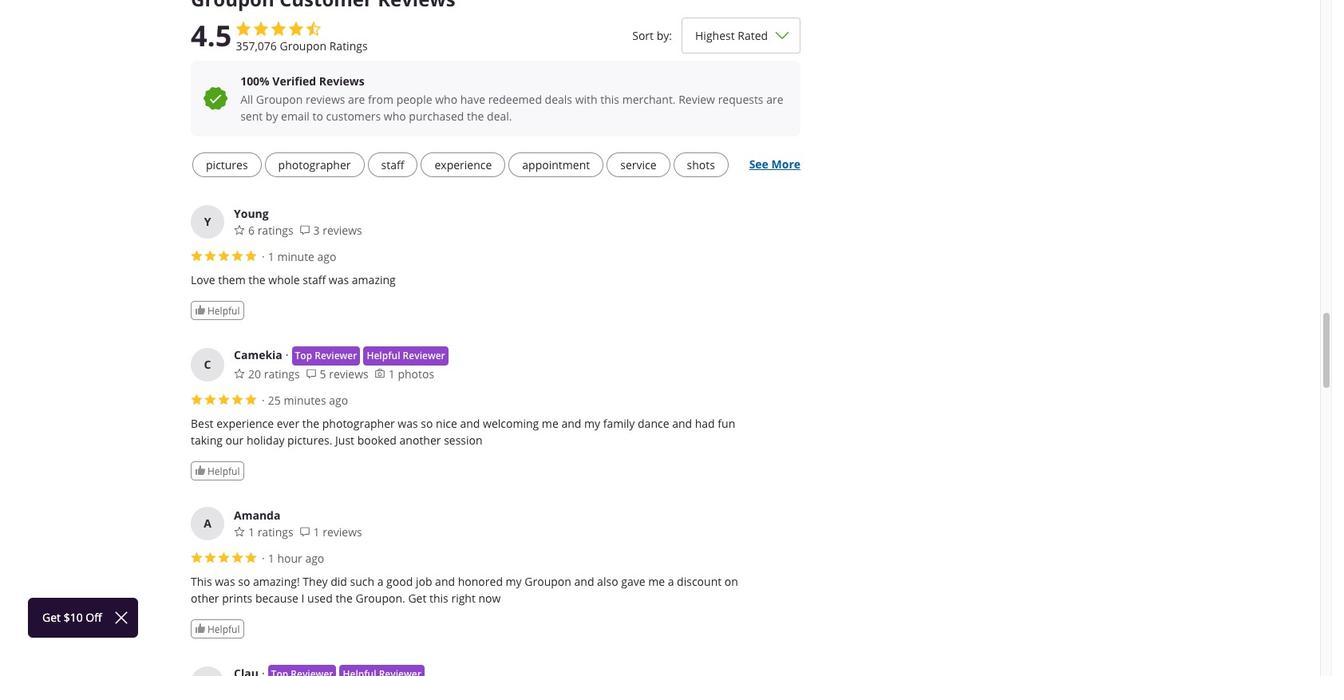 Task type: describe. For each thing, give the bounding box(es) containing it.
used
[[308, 591, 333, 606]]

pictures.
[[288, 433, 333, 448]]

fun
[[718, 416, 736, 431]]

pictures
[[206, 157, 248, 172]]

and left family
[[562, 416, 582, 431]]

now
[[479, 591, 501, 606]]

so inside best experience ever the photographer was so nice and welcoming me and my family dance and had fun taking our holiday pictures. just booked another session
[[421, 416, 433, 431]]

merchant.
[[623, 92, 676, 107]]

all
[[241, 92, 253, 107]]

the inside 100% verified reviews all groupon reviews are from people who have redeemed deals with this merchant. review requests are sent by email to customers who purchased the deal.
[[467, 109, 484, 124]]

the right them
[[249, 272, 266, 287]]

our
[[226, 433, 244, 448]]

photographer inside photographer 'option'
[[278, 157, 351, 172]]

groupon inside this was so amazing! they did such a good job and honored my groupon and also gave me a discount on other prints because i used the groupon. get this right now
[[525, 574, 572, 589]]

y
[[204, 214, 211, 230]]

requests
[[718, 92, 764, 107]]

20 ratings image
[[234, 368, 245, 379]]

357,076
[[236, 38, 277, 53]]

this
[[191, 574, 212, 589]]

staff inside option
[[381, 157, 404, 172]]

and left 'had'
[[673, 416, 693, 431]]

them
[[218, 272, 246, 287]]

sort
[[633, 28, 654, 43]]

with
[[576, 92, 598, 107]]

a
[[204, 516, 212, 531]]

this inside 100% verified reviews all groupon reviews are from people who have redeemed deals with this merchant. review requests are sent by email to customers who purchased the deal.
[[601, 92, 620, 107]]

100% verified reviews all groupon reviews are from people who have redeemed deals with this merchant. review requests are sent by email to customers who purchased the deal.
[[241, 73, 784, 124]]

photos
[[398, 367, 435, 382]]

ago for 1 minute ago
[[318, 249, 337, 264]]

1 minute ago
[[268, 249, 337, 264]]

other
[[191, 591, 219, 606]]

ago for 1 hour ago
[[305, 551, 324, 566]]

had
[[695, 416, 715, 431]]

people
[[397, 92, 433, 107]]

get
[[408, 591, 427, 606]]

verified
[[273, 73, 316, 89]]

reviews for 3 reviews
[[323, 223, 362, 238]]

more
[[772, 156, 801, 172]]

3 reviews
[[314, 223, 362, 238]]

sent
[[241, 109, 263, 124]]

reviewer for helpful reviewer
[[403, 349, 445, 363]]

was inside this was so amazing! they did such a good job and honored my groupon and also gave me a discount on other prints because i used the groupon. get this right now
[[215, 574, 235, 589]]

service radio
[[607, 152, 670, 177]]

another
[[400, 433, 441, 448]]

1 ratings
[[248, 525, 294, 540]]

love
[[191, 272, 215, 287]]

25 minutes ago
[[268, 393, 348, 408]]

1 a from the left
[[377, 574, 384, 589]]

staff radio
[[368, 152, 418, 177]]

whole
[[269, 272, 300, 287]]

ratings for 20 ratings
[[264, 367, 300, 382]]

session
[[444, 433, 483, 448]]

shots radio
[[674, 152, 729, 177]]

top reviewer button
[[292, 347, 361, 366]]

helpful button for was
[[191, 620, 245, 639]]

my for and
[[585, 416, 601, 431]]

dance
[[638, 416, 670, 431]]

see more
[[750, 156, 801, 172]]

helpful reviewer button
[[364, 347, 449, 366]]

from
[[368, 92, 394, 107]]

holiday
[[247, 433, 285, 448]]

reviews
[[319, 73, 365, 89]]

because
[[255, 591, 299, 606]]

this was so amazing! they did such a good job and honored my groupon and also gave me a discount on other prints because i used the groupon. get this right now
[[191, 574, 739, 606]]

amazing!
[[253, 574, 300, 589]]

me inside best experience ever the photographer was so nice and welcoming me and my family dance and had fun taking our holiday pictures. just booked another session
[[542, 416, 559, 431]]

the inside this was so amazing! they did such a good job and honored my groupon and also gave me a discount on other prints because i used the groupon. get this right now
[[336, 591, 353, 606]]

1 for 1 reviews
[[314, 525, 320, 540]]

5 reviews image
[[306, 368, 317, 379]]

pictures radio
[[192, 152, 262, 177]]

helpful for experience
[[208, 465, 240, 478]]

review
[[679, 92, 716, 107]]

reviews for 1 reviews
[[323, 525, 362, 540]]

1 horizontal spatial who
[[435, 92, 458, 107]]

amanda button
[[234, 508, 281, 523]]

to
[[313, 109, 323, 124]]

1 reviews
[[314, 525, 362, 540]]

5 reviews
[[320, 367, 369, 382]]

1 for 1 photos
[[389, 367, 395, 382]]

2 a from the left
[[668, 574, 674, 589]]

1 vertical spatial staff
[[303, 272, 326, 287]]

ratings for 6 ratings
[[258, 223, 294, 238]]

gave
[[622, 574, 646, 589]]

4.5
[[191, 16, 232, 55]]

just
[[335, 433, 355, 448]]

100%
[[241, 73, 270, 89]]

customers
[[326, 109, 381, 124]]

ever
[[277, 416, 300, 431]]

amazing
[[352, 272, 396, 287]]

shots
[[687, 157, 715, 172]]

helpful reviewer
[[367, 349, 445, 363]]

reviews for 5 reviews
[[329, 367, 369, 382]]

was for photographer
[[398, 416, 418, 431]]

see
[[750, 156, 769, 172]]

this inside this was so amazing! they did such a good job and honored my groupon and also gave me a discount on other prints because i used the groupon. get this right now
[[430, 591, 449, 606]]

6
[[248, 223, 255, 238]]

best experience ever the photographer was so nice and welcoming me and my family dance and had fun taking our holiday pictures. just booked another session
[[191, 416, 736, 448]]

good
[[387, 574, 413, 589]]

deal.
[[487, 109, 512, 124]]



Task type: locate. For each thing, give the bounding box(es) containing it.
the down did
[[336, 591, 353, 606]]

so inside this was so amazing! they did such a good job and honored my groupon and also gave me a discount on other prints because i used the groupon. get this right now
[[238, 574, 250, 589]]

option group containing pictures
[[191, 149, 742, 180]]

groupon
[[280, 38, 327, 53], [256, 92, 303, 107], [525, 574, 572, 589]]

0 vertical spatial so
[[421, 416, 433, 431]]

helpful
[[208, 304, 240, 317], [208, 465, 240, 478], [208, 623, 240, 636]]

are right requests
[[767, 92, 784, 107]]

reviews right "3"
[[323, 223, 362, 238]]

0 horizontal spatial staff
[[303, 272, 326, 287]]

0 vertical spatial photographer
[[278, 157, 351, 172]]

6 ratings image
[[234, 224, 245, 236]]

groupon inside 100% verified reviews all groupon reviews are from people who have redeemed deals with this merchant. review requests are sent by email to customers who purchased the deal.
[[256, 92, 303, 107]]

was
[[329, 272, 349, 287], [398, 416, 418, 431], [215, 574, 235, 589]]

1 ratings image
[[234, 526, 245, 537]]

experience
[[435, 157, 492, 172], [217, 416, 274, 431]]

a up groupon. at the bottom left
[[377, 574, 384, 589]]

1 vertical spatial this
[[430, 591, 449, 606]]

me right gave
[[649, 574, 665, 589]]

1 vertical spatial groupon
[[256, 92, 303, 107]]

0 horizontal spatial this
[[430, 591, 449, 606]]

1
[[268, 249, 275, 264], [389, 367, 395, 382], [248, 525, 255, 540], [314, 525, 320, 540], [268, 551, 275, 566]]

staff down "from"
[[381, 157, 404, 172]]

ago up they
[[305, 551, 324, 566]]

experience down "purchased"
[[435, 157, 492, 172]]

1 horizontal spatial staff
[[381, 157, 404, 172]]

1 vertical spatial photographer
[[322, 416, 395, 431]]

2 helpful button from the top
[[191, 462, 245, 481]]

have
[[461, 92, 486, 107]]

who down "from"
[[384, 109, 406, 124]]

1 horizontal spatial are
[[767, 92, 784, 107]]

on
[[725, 574, 739, 589]]

hour
[[277, 551, 302, 566]]

and
[[460, 416, 480, 431], [562, 416, 582, 431], [673, 416, 693, 431], [435, 574, 455, 589], [575, 574, 595, 589]]

photographer
[[278, 157, 351, 172], [322, 416, 395, 431]]

staff
[[381, 157, 404, 172], [303, 272, 326, 287]]

my left family
[[585, 416, 601, 431]]

2 vertical spatial ago
[[305, 551, 324, 566]]

1 vertical spatial experience
[[217, 416, 274, 431]]

groupon up verified
[[280, 38, 327, 53]]

discount
[[677, 574, 722, 589]]

my
[[585, 416, 601, 431], [506, 574, 522, 589]]

1 right 1 ratings icon
[[248, 525, 255, 540]]

helpful down our
[[208, 465, 240, 478]]

best
[[191, 416, 214, 431]]

1 reviews image
[[299, 526, 310, 537]]

ratings
[[258, 223, 294, 238], [264, 367, 300, 382], [258, 525, 294, 540]]

25
[[268, 393, 281, 408]]

0 horizontal spatial experience
[[217, 416, 274, 431]]

0 vertical spatial staff
[[381, 157, 404, 172]]

by:
[[657, 28, 672, 43]]

1 horizontal spatial a
[[668, 574, 674, 589]]

reviews
[[306, 92, 345, 107], [323, 223, 362, 238], [329, 367, 369, 382], [323, 525, 362, 540]]

and left also
[[575, 574, 595, 589]]

0 horizontal spatial a
[[377, 574, 384, 589]]

family
[[604, 416, 635, 431]]

staff down 1 minute ago
[[303, 272, 326, 287]]

1 right 1 photos
[[389, 367, 395, 382]]

me inside this was so amazing! they did such a good job and honored my groupon and also gave me a discount on other prints because i used the groupon. get this right now
[[649, 574, 665, 589]]

0 vertical spatial ratings
[[258, 223, 294, 238]]

0 vertical spatial this
[[601, 92, 620, 107]]

photographer down the to
[[278, 157, 351, 172]]

my inside this was so amazing! they did such a good job and honored my groupon and also gave me a discount on other prints because i used the groupon. get this right now
[[506, 574, 522, 589]]

prints
[[222, 591, 253, 606]]

by
[[266, 109, 278, 124]]

and right job
[[435, 574, 455, 589]]

1 horizontal spatial so
[[421, 416, 433, 431]]

helpful button for experience
[[191, 462, 245, 481]]

reviews right 1 reviews icon
[[323, 525, 362, 540]]

1 for 1 hour ago
[[268, 551, 275, 566]]

experience up our
[[217, 416, 274, 431]]

was inside best experience ever the photographer was so nice and welcoming me and my family dance and had fun taking our holiday pictures. just booked another session
[[398, 416, 418, 431]]

helpful button down other
[[191, 620, 245, 639]]

helpful button down taking
[[191, 462, 245, 481]]

0 horizontal spatial me
[[542, 416, 559, 431]]

0 vertical spatial groupon
[[280, 38, 327, 53]]

1 horizontal spatial was
[[329, 272, 349, 287]]

0 vertical spatial who
[[435, 92, 458, 107]]

my for honored
[[506, 574, 522, 589]]

2 are from the left
[[767, 92, 784, 107]]

who
[[435, 92, 458, 107], [384, 109, 406, 124]]

who up "purchased"
[[435, 92, 458, 107]]

ago
[[318, 249, 337, 264], [329, 393, 348, 408], [305, 551, 324, 566]]

1 horizontal spatial this
[[601, 92, 620, 107]]

reviewer up 5 reviews in the bottom of the page
[[315, 349, 357, 363]]

helpful down prints
[[208, 623, 240, 636]]

are up customers
[[348, 92, 365, 107]]

357,076 groupon ratings
[[236, 38, 368, 53]]

such
[[350, 574, 375, 589]]

photographer radio
[[265, 152, 365, 177]]

5
[[320, 367, 326, 382]]

ratings down amanda
[[258, 525, 294, 540]]

amanda
[[234, 508, 281, 523]]

helpful down them
[[208, 304, 240, 317]]

1 helpful from the top
[[208, 304, 240, 317]]

1 photos
[[389, 367, 435, 382]]

1 vertical spatial so
[[238, 574, 250, 589]]

0 vertical spatial me
[[542, 416, 559, 431]]

1 vertical spatial helpful button
[[191, 462, 245, 481]]

0 vertical spatial my
[[585, 416, 601, 431]]

this right get
[[430, 591, 449, 606]]

2 helpful from the top
[[208, 465, 240, 478]]

helpful button
[[191, 301, 245, 320], [191, 462, 245, 481], [191, 620, 245, 639]]

service
[[621, 157, 657, 172]]

camekia
[[234, 347, 283, 363]]

the up pictures.
[[302, 416, 320, 431]]

they
[[303, 574, 328, 589]]

see more button
[[750, 156, 801, 193]]

so
[[421, 416, 433, 431], [238, 574, 250, 589]]

helpful button for them
[[191, 301, 245, 320]]

me
[[542, 416, 559, 431], [649, 574, 665, 589]]

me right "welcoming" at the bottom left
[[542, 416, 559, 431]]

reviews inside 100% verified reviews all groupon reviews are from people who have redeemed deals with this merchant. review requests are sent by email to customers who purchased the deal.
[[306, 92, 345, 107]]

groupon up by
[[256, 92, 303, 107]]

the
[[467, 109, 484, 124], [249, 272, 266, 287], [302, 416, 320, 431], [336, 591, 353, 606]]

this
[[601, 92, 620, 107], [430, 591, 449, 606]]

camekia button
[[234, 347, 283, 363]]

appointment radio
[[509, 152, 604, 177]]

was up prints
[[215, 574, 235, 589]]

1 for 1 ratings
[[248, 525, 255, 540]]

reviewer up photos
[[403, 349, 445, 363]]

1 photos image
[[374, 368, 386, 379]]

1 are from the left
[[348, 92, 365, 107]]

reviews up the to
[[306, 92, 345, 107]]

email
[[281, 109, 310, 124]]

ago for 25 minutes ago
[[329, 393, 348, 408]]

this right with
[[601, 92, 620, 107]]

1 vertical spatial my
[[506, 574, 522, 589]]

helpful for them
[[208, 304, 240, 317]]

3 reviews image
[[299, 224, 310, 236]]

20 ratings
[[248, 367, 300, 382]]

0 horizontal spatial was
[[215, 574, 235, 589]]

1 horizontal spatial reviewer
[[403, 349, 445, 363]]

was left amazing
[[329, 272, 349, 287]]

6 ratings
[[248, 223, 294, 238]]

top
[[295, 349, 312, 363]]

1 hour ago
[[268, 551, 324, 566]]

right
[[452, 591, 476, 606]]

0 horizontal spatial my
[[506, 574, 522, 589]]

1 vertical spatial me
[[649, 574, 665, 589]]

1 left minute
[[268, 249, 275, 264]]

ago down "3"
[[318, 249, 337, 264]]

1 vertical spatial was
[[398, 416, 418, 431]]

reviews right 5
[[329, 367, 369, 382]]

did
[[331, 574, 347, 589]]

1 reviewer from the left
[[315, 349, 357, 363]]

0 vertical spatial helpful
[[208, 304, 240, 317]]

minute
[[277, 249, 315, 264]]

helpful button down them
[[191, 301, 245, 320]]

ratings for 1 ratings
[[258, 525, 294, 540]]

ago down 5 reviews in the bottom of the page
[[329, 393, 348, 408]]

0 vertical spatial experience
[[435, 157, 492, 172]]

2 reviewer from the left
[[403, 349, 445, 363]]

taking
[[191, 433, 223, 448]]

0 horizontal spatial so
[[238, 574, 250, 589]]

1 vertical spatial who
[[384, 109, 406, 124]]

experience inside best experience ever the photographer was so nice and welcoming me and my family dance and had fun taking our holiday pictures. just booked another session
[[217, 416, 274, 431]]

a left discount
[[668, 574, 674, 589]]

20
[[248, 367, 261, 382]]

top reviewer
[[295, 349, 357, 363]]

ratings right 20
[[264, 367, 300, 382]]

1 horizontal spatial my
[[585, 416, 601, 431]]

young
[[234, 206, 269, 221]]

the inside best experience ever the photographer was so nice and welcoming me and my family dance and had fun taking our holiday pictures. just booked another session
[[302, 416, 320, 431]]

2 vertical spatial helpful
[[208, 623, 240, 636]]

reviewer for top reviewer
[[315, 349, 357, 363]]

ratings right 6
[[258, 223, 294, 238]]

helpful for was
[[208, 623, 240, 636]]

2 vertical spatial groupon
[[525, 574, 572, 589]]

my inside best experience ever the photographer was so nice and welcoming me and my family dance and had fun taking our holiday pictures. just booked another session
[[585, 416, 601, 431]]

groupon.
[[356, 591, 406, 606]]

booked
[[358, 433, 397, 448]]

minutes
[[284, 393, 326, 408]]

so up prints
[[238, 574, 250, 589]]

i
[[302, 591, 305, 606]]

photographer up just
[[322, 416, 395, 431]]

0 vertical spatial helpful button
[[191, 301, 245, 320]]

1 vertical spatial ago
[[329, 393, 348, 408]]

3 helpful from the top
[[208, 623, 240, 636]]

0 horizontal spatial reviewer
[[315, 349, 357, 363]]

was for staff
[[329, 272, 349, 287]]

the down have
[[467, 109, 484, 124]]

1 horizontal spatial experience
[[435, 157, 492, 172]]

also
[[597, 574, 619, 589]]

sort by:
[[633, 28, 672, 43]]

2 vertical spatial helpful button
[[191, 620, 245, 639]]

so up another
[[421, 416, 433, 431]]

purchased
[[409, 109, 464, 124]]

0 horizontal spatial who
[[384, 109, 406, 124]]

reviewer
[[315, 349, 357, 363], [403, 349, 445, 363]]

1 vertical spatial ratings
[[264, 367, 300, 382]]

option group
[[191, 149, 742, 180]]

1 for 1 minute ago
[[268, 249, 275, 264]]

photographer inside best experience ever the photographer was so nice and welcoming me and my family dance and had fun taking our holiday pictures. just booked another session
[[322, 416, 395, 431]]

2 vertical spatial ratings
[[258, 525, 294, 540]]

nice
[[436, 416, 457, 431]]

0 vertical spatial ago
[[318, 249, 337, 264]]

1 vertical spatial helpful
[[208, 465, 240, 478]]

ratings
[[330, 38, 368, 53]]

my right honored
[[506, 574, 522, 589]]

and up the session
[[460, 416, 480, 431]]

1 right 1 reviews icon
[[314, 525, 320, 540]]

experience inside radio
[[435, 157, 492, 172]]

2 horizontal spatial was
[[398, 416, 418, 431]]

was up another
[[398, 416, 418, 431]]

redeemed
[[488, 92, 542, 107]]

0 vertical spatial was
[[329, 272, 349, 287]]

welcoming
[[483, 416, 539, 431]]

appointment
[[523, 157, 590, 172]]

1 left hour
[[268, 551, 275, 566]]

1 horizontal spatial me
[[649, 574, 665, 589]]

2 vertical spatial was
[[215, 574, 235, 589]]

are
[[348, 92, 365, 107], [767, 92, 784, 107]]

3 helpful button from the top
[[191, 620, 245, 639]]

job
[[416, 574, 432, 589]]

experience radio
[[421, 152, 506, 177]]

groupon left also
[[525, 574, 572, 589]]

0 horizontal spatial are
[[348, 92, 365, 107]]

1 helpful button from the top
[[191, 301, 245, 320]]



Task type: vqa. For each thing, say whether or not it's contained in the screenshot.
the middle was
yes



